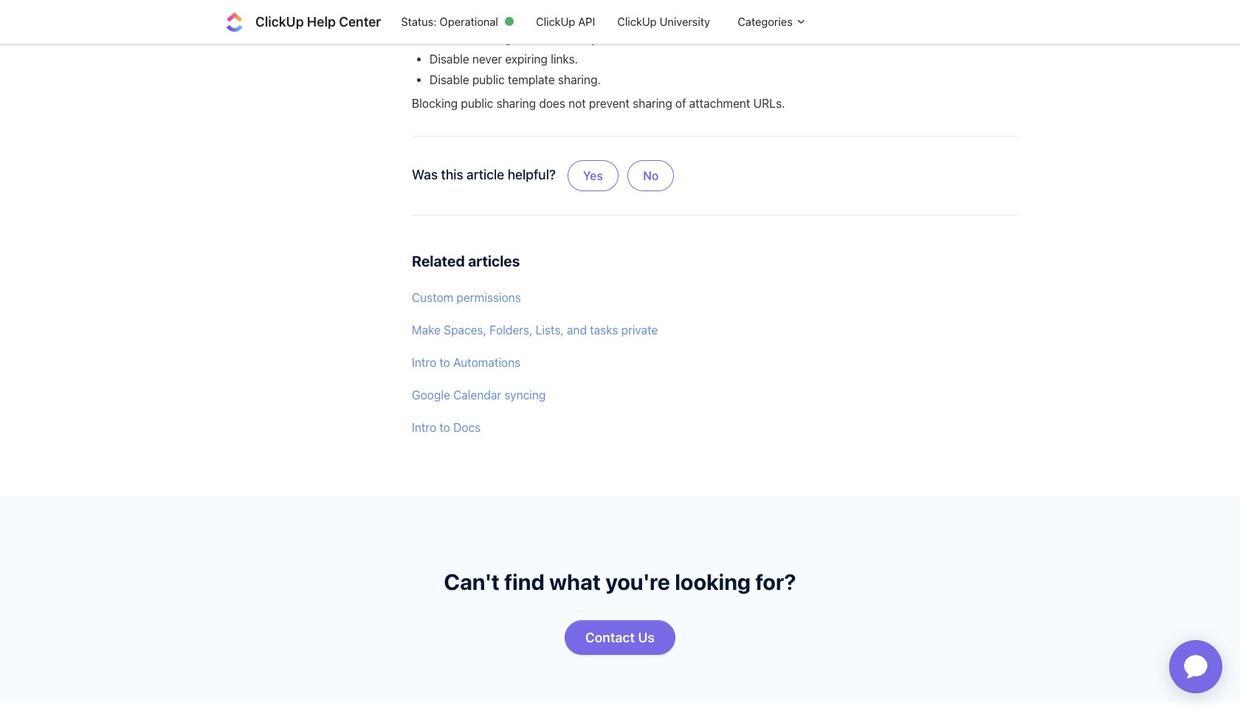 Task type: vqa. For each thing, say whether or not it's contained in the screenshot.
WAS
yes



Task type: describe. For each thing, give the bounding box(es) containing it.
spaces,
[[444, 324, 487, 337]]

api
[[579, 15, 596, 28]]

prevent
[[589, 96, 630, 110]]

categories button
[[722, 8, 813, 36]]

can't find what you're looking for?
[[444, 569, 797, 595]]

links
[[515, 31, 539, 45]]

contact us
[[586, 630, 655, 646]]

can't
[[444, 569, 500, 595]]

make spaces, folders, lists, and tasks private link
[[412, 315, 1018, 345]]

and
[[567, 324, 587, 337]]

automations
[[454, 356, 521, 369]]

intro to docs
[[412, 421, 481, 434]]

tasks
[[590, 324, 619, 337]]

center
[[339, 14, 381, 30]]

clickup university link
[[607, 8, 722, 36]]

three
[[683, 2, 711, 15]]

disable sharing links over one year. disable never expiring links. disable public template sharing.
[[430, 31, 617, 86]]

custom permissions link
[[412, 283, 1018, 312]]

help
[[307, 14, 336, 30]]

google calendar syncing link
[[412, 380, 1018, 410]]

intro for intro to docs
[[412, 421, 437, 434]]

clickup for clickup university
[[618, 15, 657, 28]]

custom
[[412, 291, 454, 304]]

clickup help center link
[[223, 10, 390, 34]]

ways:
[[762, 2, 792, 15]]

group inside can't find what you're looking for? main content
[[565, 148, 678, 203]]

enable block public sharing to increase security in three different ways:
[[412, 2, 792, 15]]

no
[[643, 169, 659, 182]]

intro to automations link
[[412, 348, 1018, 377]]

contact
[[586, 630, 635, 646]]

no button
[[628, 160, 675, 191]]

this
[[441, 167, 464, 183]]

to for automations
[[440, 356, 450, 369]]

contact us link
[[565, 621, 676, 655]]

us
[[638, 630, 655, 646]]

public inside disable sharing links over one year. disable never expiring links. disable public template sharing.
[[473, 73, 505, 86]]

can't find what you're looking for? main content
[[0, 0, 1241, 703]]

yes button
[[568, 160, 619, 191]]

never
[[473, 52, 502, 65]]

categories
[[738, 15, 796, 28]]

intro to automations
[[412, 356, 521, 369]]

lists,
[[536, 324, 564, 337]]

looking
[[675, 569, 751, 595]]

3 disable from the top
[[430, 73, 469, 86]]

article
[[467, 167, 505, 183]]

clickup help help center home page image
[[223, 10, 247, 34]]

google
[[412, 389, 451, 402]]

in
[[670, 2, 680, 15]]

different
[[714, 2, 759, 15]]

urls.
[[754, 96, 786, 110]]

was this article helpful?
[[412, 167, 556, 183]]

intro for intro to automations
[[412, 356, 437, 369]]

operational
[[440, 15, 499, 28]]

syncing
[[505, 389, 546, 402]]

attachment
[[690, 96, 751, 110]]

folders,
[[490, 324, 533, 337]]

yes
[[584, 169, 603, 182]]

not
[[569, 96, 586, 110]]

status: operational
[[401, 15, 499, 28]]

to for docs
[[440, 421, 450, 434]]



Task type: locate. For each thing, give the bounding box(es) containing it.
clickup inside clickup api link
[[536, 15, 576, 28]]

clickup help center
[[256, 14, 381, 30]]

one
[[569, 31, 589, 45]]

sharing up the never
[[473, 31, 512, 45]]

1 horizontal spatial clickup
[[536, 15, 576, 28]]

clickup inside clickup university link
[[618, 15, 657, 28]]

year.
[[592, 31, 617, 45]]

to left 'docs'
[[440, 421, 450, 434]]

0 vertical spatial public
[[484, 2, 517, 15]]

make spaces, folders, lists, and tasks private
[[412, 324, 658, 337]]

clickup for clickup api
[[536, 15, 576, 28]]

to left api
[[562, 2, 573, 15]]

1 disable from the top
[[430, 31, 469, 45]]

intro down google
[[412, 421, 437, 434]]

to up google
[[440, 356, 450, 369]]

2 vertical spatial to
[[440, 421, 450, 434]]

university
[[660, 15, 711, 28]]

2 disable from the top
[[430, 52, 469, 65]]

blocking
[[412, 96, 458, 110]]

blocking public sharing does not prevent sharing of attachment urls.
[[412, 96, 786, 110]]

status:
[[401, 15, 437, 28]]

2 intro from the top
[[412, 421, 437, 434]]

related articles
[[412, 252, 520, 269]]

clickup
[[256, 14, 304, 30], [536, 15, 576, 28], [618, 15, 657, 28]]

custom permissions
[[412, 291, 521, 304]]

increase
[[576, 2, 621, 15]]

clickup for clickup help center
[[256, 14, 304, 30]]

does
[[539, 96, 566, 110]]

what
[[550, 569, 601, 595]]

public right block
[[484, 2, 517, 15]]

sharing
[[520, 2, 559, 15], [473, 31, 512, 45], [497, 96, 536, 110], [633, 96, 673, 110]]

of
[[676, 96, 687, 110]]

you're
[[606, 569, 671, 595]]

0 horizontal spatial clickup
[[256, 14, 304, 30]]

block
[[451, 2, 481, 15]]

public down the never
[[473, 73, 505, 86]]

was
[[412, 167, 438, 183]]

2 horizontal spatial clickup
[[618, 15, 657, 28]]

intro down make
[[412, 356, 437, 369]]

clickup api
[[536, 15, 596, 28]]

helpful?
[[508, 167, 556, 183]]

security
[[624, 2, 667, 15]]

clickup inside clickup help center link
[[256, 14, 304, 30]]

sharing.
[[558, 73, 601, 86]]

links.
[[551, 52, 578, 65]]

find
[[505, 569, 545, 595]]

1 intro from the top
[[412, 356, 437, 369]]

intro
[[412, 356, 437, 369], [412, 421, 437, 434]]

related
[[412, 252, 465, 269]]

application
[[1152, 623, 1241, 711]]

0 vertical spatial intro
[[412, 356, 437, 369]]

make
[[412, 324, 441, 337]]

sharing up links
[[520, 2, 559, 15]]

intro to docs link
[[412, 413, 1018, 442]]

enable
[[412, 2, 448, 15]]

sharing left of
[[633, 96, 673, 110]]

public sharing link
[[484, 2, 559, 15]]

sharing down template
[[497, 96, 536, 110]]

template
[[508, 73, 555, 86]]

clickup api link
[[525, 8, 607, 36]]

1 vertical spatial to
[[440, 356, 450, 369]]

2 vertical spatial disable
[[430, 73, 469, 86]]

clickup university
[[618, 15, 711, 28]]

public right the blocking in the left of the page
[[461, 96, 494, 110]]

for?
[[756, 569, 797, 595]]

public
[[484, 2, 517, 15], [473, 73, 505, 86], [461, 96, 494, 110]]

to
[[562, 2, 573, 15], [440, 356, 450, 369], [440, 421, 450, 434]]

google calendar syncing
[[412, 389, 546, 402]]

1 vertical spatial intro
[[412, 421, 437, 434]]

private
[[622, 324, 658, 337]]

calendar
[[454, 389, 502, 402]]

articles
[[468, 252, 520, 269]]

docs
[[454, 421, 481, 434]]

group
[[565, 148, 678, 203]]

permissions
[[457, 291, 521, 304]]

1 vertical spatial public
[[473, 73, 505, 86]]

0 vertical spatial disable
[[430, 31, 469, 45]]

expiring
[[505, 52, 548, 65]]

2 vertical spatial public
[[461, 96, 494, 110]]

over
[[542, 31, 566, 45]]

group containing yes
[[565, 148, 678, 203]]

disable
[[430, 31, 469, 45], [430, 52, 469, 65], [430, 73, 469, 86]]

0 vertical spatial to
[[562, 2, 573, 15]]

sharing inside disable sharing links over one year. disable never expiring links. disable public template sharing.
[[473, 31, 512, 45]]

1 vertical spatial disable
[[430, 52, 469, 65]]



